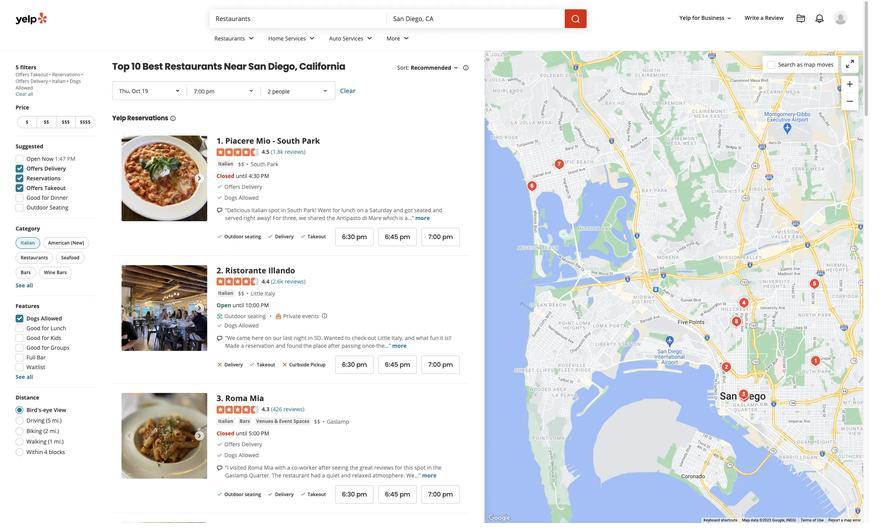 Task type: vqa. For each thing, say whether or not it's contained in the screenshot.
after
yes



Task type: describe. For each thing, give the bounding box(es) containing it.
piacere mio - south park image inside map region
[[808, 353, 824, 369]]

which
[[383, 214, 398, 222]]

offers down now
[[27, 165, 43, 172]]

delivery down 5:00
[[242, 441, 262, 448]]

map for error
[[844, 518, 852, 523]]

spaces
[[294, 418, 309, 425]]

. for 2
[[221, 265, 223, 276]]

16 info v2 image
[[463, 65, 469, 71]]

16 checkmark v2 image down we
[[300, 234, 306, 240]]

0 vertical spatial all
[[28, 91, 33, 97]]

1 vertical spatial reservations
[[127, 114, 168, 123]]

driving
[[27, 417, 45, 424]]

$$$ button
[[56, 116, 75, 128]]

italian button down 4.5 star rating image
[[217, 160, 235, 168]]

2 . ristorante illando
[[217, 265, 295, 276]]

bars for bars button to the right
[[240, 418, 250, 425]]

2 outdoor seating from the top
[[224, 313, 266, 320]]

home services link
[[262, 28, 323, 51]]

1 vertical spatial seating
[[248, 313, 266, 320]]

went
[[318, 206, 331, 214]]

24 chevron down v2 image for auto services
[[365, 34, 374, 43]]

6:30 for ristorante illando
[[342, 361, 355, 370]]

0 vertical spatial south
[[277, 136, 300, 146]]

6:30 for piacere mio - south park
[[342, 233, 355, 242]]

the inside "we came here on our last night in sd. wanted to check out little italy, and what fun it is!! made a reservation and found the place after passing once-the…"
[[304, 342, 312, 350]]

7:00 pm link for piacere mio - south park
[[422, 228, 460, 246]]

features
[[16, 302, 39, 310]]

served
[[225, 214, 242, 222]]

google image
[[487, 513, 512, 523]]

16 checkmark v2 image down 16 outdoor seating v2 image
[[217, 323, 223, 329]]

in inside the "delicious italian spot in south park! went for lunch on a saturday and got seated and served right away! for three, we shared the antipasto di mare which is a…"
[[281, 206, 286, 214]]

pm for 2 . ristorante illando
[[261, 302, 269, 309]]

pm for 1 . piacere mio - south park
[[261, 172, 269, 180]]

keyboard shortcuts button
[[704, 518, 738, 523]]

(5
[[46, 417, 51, 424]]

&
[[275, 418, 278, 425]]

slideshow element for 1
[[122, 136, 207, 221]]

the inside the "delicious italian spot in south park! went for lunch on a saturday and got seated and served right away! for three, we shared the antipasto di mare which is a…"
[[327, 214, 335, 222]]

more for 1 . piacere mio - south park
[[416, 214, 430, 222]]

roma for visited
[[248, 464, 263, 472]]

report a map error
[[829, 518, 861, 523]]

terms of use
[[801, 518, 824, 523]]

business
[[702, 14, 725, 22]]

auto services
[[329, 35, 363, 42]]

keyboard
[[704, 518, 720, 523]]

more for 3 . roma mia
[[422, 472, 437, 479]]

yelp reservations
[[112, 114, 168, 123]]

bird's-eye view
[[27, 406, 66, 414]]

all for features
[[26, 373, 33, 381]]

bird's-
[[27, 406, 43, 414]]

16 checkmark v2 image down away!
[[267, 234, 274, 240]]

16 chevron down v2 image
[[726, 15, 733, 21]]

offers down 5 filters
[[16, 71, 29, 78]]

0 horizontal spatial roma mia image
[[122, 393, 207, 479]]

came
[[237, 335, 250, 342]]

reviews) for illando
[[285, 278, 306, 285]]

tyler b. image
[[834, 11, 848, 25]]

allowed for 3
[[239, 452, 259, 459]]

takeout for 16 checkmark v2 image below reservation
[[257, 362, 275, 368]]

more
[[387, 35, 400, 42]]

group containing features
[[13, 302, 97, 381]]

10
[[131, 60, 141, 73]]

2 vertical spatial reservations
[[27, 175, 60, 182]]

di
[[362, 214, 367, 222]]

what
[[416, 335, 429, 342]]

sort:
[[397, 64, 409, 71]]

1 vertical spatial south
[[251, 160, 266, 168]]

sd.
[[314, 335, 323, 342]]

good for groups
[[27, 344, 69, 352]]

private events
[[283, 313, 319, 320]]

expand map image
[[846, 59, 855, 69]]

italian down category
[[21, 240, 35, 246]]

yelp for yelp reservations
[[112, 114, 126, 123]]

delivery inside offers takeout • reservations • offers delivery • italian •
[[30, 78, 48, 85]]

cinkuni image
[[807, 276, 823, 292]]

good for good for lunch
[[27, 325, 40, 332]]

0 vertical spatial offers delivery
[[27, 165, 66, 172]]

slideshow element for 2
[[122, 265, 207, 351]]

see for features
[[16, 373, 25, 381]]

0 horizontal spatial ristorante illando image
[[122, 265, 207, 351]]

auto services link
[[323, 28, 381, 51]]

offers down closed until 5:00 pm
[[224, 441, 240, 448]]

$ button
[[17, 116, 37, 128]]

a right had
[[322, 472, 325, 479]]

more for 2 . ristorante illando
[[392, 342, 407, 350]]

three,
[[283, 214, 298, 222]]

seating
[[50, 204, 68, 211]]

delivery down the 4:30
[[242, 183, 262, 190]]

6:30 pm link for piacere mio - south park
[[336, 228, 374, 246]]

for for lunch
[[42, 325, 49, 332]]

italian down 4.3 star rating image
[[218, 418, 233, 425]]

good for good for kids
[[27, 334, 40, 342]]

4
[[44, 449, 47, 456]]

event
[[279, 418, 292, 425]]

walking
[[27, 438, 47, 445]]

illando
[[268, 265, 295, 276]]

see all button for features
[[16, 373, 33, 381]]

6:45 pm for 2 . ristorante illando
[[385, 361, 410, 370]]

italian down 4.5 star rating image
[[218, 160, 233, 167]]

inegi
[[787, 518, 796, 523]]

3 16 checkmark v2 image from the top
[[217, 442, 223, 448]]

4.4 star rating image
[[217, 278, 259, 286]]

0 horizontal spatial bars button
[[16, 267, 36, 279]]

until for piacere
[[236, 172, 247, 180]]

restaurants for 'restaurants' button
[[21, 255, 48, 261]]

search
[[779, 61, 796, 68]]

1 horizontal spatial gaslamp
[[327, 418, 349, 426]]

venues & event spaces link
[[255, 418, 311, 426]]

outdoor inside group
[[27, 204, 48, 211]]

visited
[[230, 464, 247, 472]]

$
[[26, 119, 28, 125]]

clear for clear all
[[16, 91, 27, 97]]

takeout for 16 checkmark v2 image below restaurant
[[308, 491, 326, 498]]

driving (5 mi.)
[[27, 417, 62, 424]]

after inside "i visited roma mia with a co-worker after seeing the great reviews for this spot in the gaslamp quarter. the restaurant had a quiet and relaxed atmosphere.  we…"
[[319, 464, 331, 472]]

seated
[[414, 206, 431, 214]]

a inside "we came here on our last night in sd. wanted to check out little italy, and what fun it is!! made a reservation and found the place after passing once-the…"
[[241, 342, 244, 350]]

16 private events v2 image
[[276, 313, 282, 320]]

7:00 for piacere mio - south park
[[428, 233, 441, 242]]

good for kids
[[27, 334, 61, 342]]

4:30
[[249, 172, 260, 180]]

map for moves
[[804, 61, 816, 68]]

italian button down 4.3 star rating image
[[217, 418, 235, 426]]

reviews) for mia
[[284, 406, 305, 413]]

3 italian link from the top
[[217, 418, 235, 426]]

6:30 pm link for ristorante illando
[[336, 356, 374, 374]]

all for category
[[26, 282, 33, 289]]

$$ for 2
[[238, 290, 244, 298]]

16 checkmark v2 image down closed until 5:00 pm
[[217, 452, 223, 459]]

dinner
[[51, 194, 68, 201]]

(2.6k reviews)
[[271, 278, 306, 285]]

7:00 for roma mia
[[428, 490, 441, 499]]

closed until 4:30 pm
[[217, 172, 269, 180]]

next image for 3 . roma mia
[[195, 432, 204, 441]]

1 vertical spatial restaurants
[[165, 60, 222, 73]]

Find text field
[[216, 14, 381, 23]]

yelp for yelp for business
[[680, 14, 691, 22]]

mi.) for driving (5 mi.)
[[52, 417, 62, 424]]

16 chevron down v2 image
[[453, 65, 459, 71]]

$$ for 3
[[314, 418, 320, 426]]

and up is on the top of page
[[394, 206, 403, 214]]

0 horizontal spatial little
[[251, 290, 263, 298]]

offers up "clear all" link
[[16, 78, 29, 85]]

co-
[[292, 464, 299, 472]]

for inside the "delicious italian spot in south park! went for lunch on a saturday and got seated and served right away! for three, we shared the antipasto di mare which is a…"
[[333, 206, 340, 214]]

roma for .
[[225, 393, 248, 404]]

recommended button
[[411, 64, 459, 71]]

user actions element
[[674, 10, 859, 58]]

restaurants button
[[16, 252, 53, 264]]

see all for features
[[16, 373, 33, 381]]

curbside
[[289, 362, 309, 368]]

. for 3
[[221, 393, 223, 404]]

4.3 star rating image
[[217, 406, 259, 414]]

©2023
[[760, 518, 772, 523]]

offers down closed until 4:30 pm
[[224, 183, 240, 190]]

curbside pickup
[[289, 362, 326, 368]]

option group containing distance
[[13, 394, 97, 459]]

3
[[217, 393, 221, 404]]

is!!
[[445, 335, 452, 342]]

(1.8k reviews) link
[[271, 147, 306, 156]]

home
[[268, 35, 284, 42]]

a…"
[[405, 214, 414, 222]]

0 vertical spatial park
[[302, 136, 320, 146]]

right
[[244, 214, 256, 222]]

Time field
[[188, 83, 260, 100]]

diego,
[[268, 60, 298, 73]]

open until 10:00 pm
[[217, 302, 269, 309]]

Cover field
[[262, 83, 334, 100]]

wine
[[44, 269, 55, 276]]

a right "write"
[[761, 14, 764, 22]]

delivery down three,
[[275, 234, 294, 240]]

offers delivery for 1 . piacere mio - south park
[[224, 183, 262, 190]]

biking
[[27, 428, 42, 435]]

4.5
[[262, 148, 270, 156]]

a left co-
[[287, 464, 290, 472]]

and inside "i visited roma mia with a co-worker after seeing the great reviews for this spot in the gaslamp quarter. the restaurant had a quiet and relaxed atmosphere.  we…"
[[341, 472, 351, 479]]

for for kids
[[42, 334, 49, 342]]

7:00 pm for 2 . ristorante illando
[[428, 361, 453, 370]]

1 vertical spatial park
[[267, 160, 279, 168]]

lunch
[[51, 325, 66, 332]]

delivery down open now 1:47 pm
[[44, 165, 66, 172]]

and right seated
[[433, 206, 443, 214]]

we…"
[[407, 472, 421, 479]]

until for ristorante
[[233, 302, 244, 309]]

roma mia image inside map region
[[736, 387, 752, 403]]

allowed up "good for lunch"
[[41, 315, 62, 322]]

a inside the "delicious italian spot in south park! went for lunch on a saturday and got seated and served right away! for three, we shared the antipasto di mare which is a…"
[[365, 206, 368, 214]]

1 16 checkmark v2 image from the top
[[217, 195, 223, 201]]

dogs allowed for 1
[[224, 194, 259, 201]]

quarter.
[[249, 472, 271, 479]]

5:00
[[249, 430, 260, 437]]

services for home services
[[285, 35, 306, 42]]

7:00 pm for 3 . roma mia
[[428, 490, 453, 499]]

previous image
[[125, 432, 134, 441]]

on inside "we came here on our last night in sd. wanted to check out little italy, and what fun it is!! made a reservation and found the place after passing once-the…"
[[265, 335, 272, 342]]

atmosphere.
[[373, 472, 405, 479]]

dogs for 3
[[224, 452, 237, 459]]

16 checkmark v2 image down the
[[267, 491, 274, 498]]

price group
[[16, 104, 97, 130]]

6:45 pm link for ristorante illando
[[378, 356, 417, 374]]

offers up good for dinner
[[27, 184, 43, 192]]

7:00 pm link for roma mia
[[422, 486, 460, 504]]

clear for clear
[[340, 87, 356, 95]]

we
[[299, 214, 306, 222]]

restaurant
[[283, 472, 310, 479]]

good for dinner
[[27, 194, 68, 201]]

dogs inside group
[[27, 315, 40, 322]]

allowed up price
[[16, 85, 33, 91]]

1 . piacere mio - south park
[[217, 136, 320, 146]]

review
[[765, 14, 784, 22]]

16 checkmark v2 image down restaurant
[[300, 491, 306, 498]]

gaslamp inside "i visited roma mia with a co-worker after seeing the great reviews for this spot in the gaslamp quarter. the restaurant had a quiet and relaxed atmosphere.  we…"
[[225, 472, 248, 479]]

once-
[[362, 342, 376, 350]]

6:45 for 3 . roma mia
[[385, 490, 398, 499]]

bars inside wine bars button
[[57, 269, 67, 276]]

6:45 for 2 . ristorante illando
[[385, 361, 398, 370]]

6:30 pm for 2 . ristorante illando
[[342, 361, 367, 370]]

6:45 pm for 1 . piacere mio - south park
[[385, 233, 410, 242]]

"i
[[225, 464, 229, 472]]

"delicious
[[225, 206, 250, 214]]

search image
[[571, 14, 581, 24]]

home services
[[268, 35, 306, 42]]

Near text field
[[393, 14, 559, 23]]

dogs allowed down filters
[[16, 78, 81, 91]]

the up relaxed
[[350, 464, 358, 472]]

italian down the 4.4 star rating image
[[218, 290, 233, 297]]

error
[[853, 518, 861, 523]]



Task type: locate. For each thing, give the bounding box(es) containing it.
6:30 pm link
[[336, 228, 374, 246], [336, 356, 374, 374], [336, 486, 374, 504]]

good down offers takeout
[[27, 194, 40, 201]]

until down bars link at the bottom left of the page
[[236, 430, 247, 437]]

allowed up "delicious
[[239, 194, 259, 201]]

mia for visited
[[264, 464, 274, 472]]

$$ inside button
[[44, 119, 49, 125]]

italian button down category
[[16, 237, 40, 249]]

more link for ristorante illando
[[392, 342, 407, 350]]

dogs allowed up "good for lunch"
[[27, 315, 62, 322]]

24 chevron down v2 image
[[308, 34, 317, 43]]

0 vertical spatial 16 speech v2 image
[[217, 208, 223, 214]]

2 vertical spatial offers delivery
[[224, 441, 262, 448]]

0 vertical spatial see all button
[[16, 282, 33, 289]]

0 vertical spatial slideshow element
[[122, 136, 207, 221]]

a right the 'report'
[[841, 518, 843, 523]]

1 slideshow element from the top
[[122, 136, 207, 221]]

bars for the leftmost bars button
[[21, 269, 31, 276]]

see all button down "waitlist"
[[16, 373, 33, 381]]

0 vertical spatial 7:00 pm link
[[422, 228, 460, 246]]

allowed up came
[[239, 322, 259, 329]]

for inside button
[[693, 14, 700, 22]]

7:00 for ristorante illando
[[428, 361, 441, 370]]

1 7:00 from the top
[[428, 233, 441, 242]]

group
[[842, 76, 859, 110], [13, 143, 97, 214], [14, 225, 97, 290], [13, 302, 97, 381]]

3 . from the top
[[221, 393, 223, 404]]

for for business
[[693, 14, 700, 22]]

2 vertical spatial reviews)
[[284, 406, 305, 413]]

(2.6k reviews) link
[[271, 277, 306, 286]]

good for good for groups
[[27, 344, 40, 352]]

group containing category
[[14, 225, 97, 290]]

1 . from the top
[[221, 136, 223, 146]]

1 horizontal spatial services
[[343, 35, 363, 42]]

6:30 down passing at the bottom
[[342, 361, 355, 370]]

1 horizontal spatial bars button
[[238, 418, 252, 426]]

all
[[28, 91, 33, 97], [26, 282, 33, 289], [26, 373, 33, 381]]

0 vertical spatial open
[[27, 155, 41, 163]]

reservations inside offers takeout • reservations • offers delivery • italian •
[[52, 71, 80, 78]]

24 chevron down v2 image for more
[[402, 34, 411, 43]]

2 7:00 from the top
[[428, 361, 441, 370]]

4.5 star rating image
[[217, 148, 259, 156]]

2 7:00 pm link from the top
[[422, 356, 460, 374]]

with
[[275, 464, 286, 472]]

1 vertical spatial slideshow element
[[122, 265, 207, 351]]

delivery down the
[[275, 491, 294, 498]]

reviews
[[374, 464, 394, 472]]

terms
[[801, 518, 812, 523]]

4 16 checkmark v2 image from the top
[[217, 491, 223, 498]]

kids
[[51, 334, 61, 342]]

previous image for 2
[[125, 303, 134, 313]]

in left sd.
[[308, 335, 313, 342]]

clear all link
[[16, 91, 33, 97]]

see for category
[[16, 282, 25, 289]]

restaurants inside business categories element
[[215, 35, 245, 42]]

in inside "i visited roma mia with a co-worker after seeing the great reviews for this spot in the gaslamp quarter. the restaurant had a quiet and relaxed atmosphere.  we…"
[[427, 464, 432, 472]]

6:45 pm link down atmosphere.
[[378, 486, 417, 504]]

6:30
[[342, 233, 355, 242], [342, 361, 355, 370], [342, 490, 355, 499]]

south inside the "delicious italian spot in south park! went for lunch on a saturday and got seated and served right away! for three, we shared the antipasto di mare which is a…"
[[287, 206, 302, 214]]

1 vertical spatial on
[[265, 335, 272, 342]]

1 vertical spatial mia
[[264, 464, 274, 472]]

previous image for 1
[[125, 174, 134, 183]]

bars button up closed until 5:00 pm
[[238, 418, 252, 426]]

2 vertical spatial seating
[[245, 491, 261, 498]]

3 slideshow element from the top
[[122, 393, 207, 479]]

until left the 4:30
[[236, 172, 247, 180]]

bar
[[37, 354, 46, 361]]

16 speech v2 image for 1
[[217, 208, 223, 214]]

takeout for 16 checkmark v2 image underneath we
[[308, 234, 326, 240]]

south up three,
[[287, 206, 302, 214]]

park up (1.8k reviews) link
[[302, 136, 320, 146]]

2 vertical spatial 6:45 pm
[[385, 490, 410, 499]]

3 6:30 pm link from the top
[[336, 486, 374, 504]]

is
[[399, 214, 403, 222]]

see all button for category
[[16, 282, 33, 289]]

more link for piacere mio - south park
[[416, 214, 430, 222]]

business categories element
[[208, 28, 848, 51]]

1 7:00 pm link from the top
[[422, 228, 460, 246]]

italian inside offers takeout • reservations • offers delivery • italian •
[[52, 78, 66, 85]]

1 horizontal spatial bars
[[57, 269, 67, 276]]

closed for roma mia
[[217, 430, 235, 437]]

2 none field from the left
[[393, 14, 559, 23]]

more link down seated
[[416, 214, 430, 222]]

2 16 checkmark v2 image from the top
[[217, 234, 223, 240]]

blocks
[[49, 449, 65, 456]]

view
[[54, 406, 66, 414]]

parma cucina italiana image
[[737, 295, 752, 311]]

closed until 5:00 pm
[[217, 430, 269, 437]]

see all for category
[[16, 282, 33, 289]]

1 outdoor seating from the top
[[224, 234, 261, 240]]

restaurants
[[215, 35, 245, 42], [165, 60, 222, 73], [21, 255, 48, 261]]

Select a date text field
[[113, 82, 187, 99]]

2 vertical spatial slideshow element
[[122, 393, 207, 479]]

16 info v2 image
[[170, 115, 176, 122]]

2 vertical spatial next image
[[195, 432, 204, 441]]

3 7:00 pm link from the top
[[422, 486, 460, 504]]

0 vertical spatial previous image
[[125, 174, 134, 183]]

dogs allowed for 2
[[224, 322, 259, 329]]

takeout down had
[[308, 491, 326, 498]]

offers delivery
[[27, 165, 66, 172], [224, 183, 262, 190], [224, 441, 262, 448]]

seating down right
[[245, 234, 261, 240]]

1 vertical spatial more
[[392, 342, 407, 350]]

outdoor seating for piacere
[[224, 234, 261, 240]]

on left our
[[265, 335, 272, 342]]

1 closed from the top
[[217, 172, 235, 180]]

3 6:30 from the top
[[342, 490, 355, 499]]

dogs allowed up visited
[[224, 452, 259, 459]]

bars
[[21, 269, 31, 276], [57, 269, 67, 276], [240, 418, 250, 425]]

good down "good for lunch"
[[27, 334, 40, 342]]

piacere mio - south park link
[[225, 136, 320, 146]]

outdoor seating down quarter.
[[224, 491, 261, 498]]

0 vertical spatial restaurants
[[215, 35, 245, 42]]

italian link for ristorante
[[217, 290, 235, 298]]

seating for mio
[[245, 234, 261, 240]]

1 italian link from the top
[[217, 160, 235, 168]]

more down italy,
[[392, 342, 407, 350]]

yelp for business
[[680, 14, 725, 22]]

1 next image from the top
[[195, 174, 204, 183]]

out
[[368, 335, 376, 342]]

0 horizontal spatial open
[[27, 155, 41, 163]]

dogs for 2
[[224, 322, 237, 329]]

for left the this
[[395, 464, 403, 472]]

1 7:00 pm from the top
[[428, 233, 453, 242]]

•
[[49, 71, 51, 78], [81, 71, 83, 78], [49, 78, 51, 85], [67, 78, 69, 85]]

next image for 2 . ristorante illando
[[195, 303, 204, 313]]

dogs allowed up "delicious
[[224, 194, 259, 201]]

shared
[[308, 214, 325, 222]]

2 previous image from the top
[[125, 303, 134, 313]]

3 good from the top
[[27, 334, 40, 342]]

2 services from the left
[[343, 35, 363, 42]]

4.3 link
[[262, 405, 270, 414]]

see up distance
[[16, 373, 25, 381]]

1 horizontal spatial clear
[[340, 87, 356, 95]]

1 horizontal spatial spot
[[415, 464, 426, 472]]

None field
[[216, 14, 381, 23], [393, 14, 559, 23]]

2 6:45 pm link from the top
[[378, 356, 417, 374]]

wine bars
[[44, 269, 67, 276]]

map data ©2023 google, inegi
[[742, 518, 796, 523]]

1 vertical spatial previous image
[[125, 303, 134, 313]]

0 horizontal spatial spot
[[269, 206, 280, 214]]

lunch
[[342, 206, 356, 214]]

0 vertical spatial map
[[804, 61, 816, 68]]

1 vertical spatial .
[[221, 265, 223, 276]]

yelp for business button
[[677, 11, 736, 25]]

(1
[[48, 438, 53, 445]]

delivery right 16 close v2 icon
[[224, 362, 243, 368]]

after inside "we came here on our last night in sd. wanted to check out little italy, and what fun it is!! made a reservation and found the place after passing once-the…"
[[328, 342, 340, 350]]

italian link for piacere
[[217, 160, 235, 168]]

. for 1
[[221, 136, 223, 146]]

see up features
[[16, 282, 25, 289]]

venues & event spaces button
[[255, 418, 311, 426]]

info icon image
[[321, 313, 328, 319], [321, 313, 328, 319]]

pm for 3 . roma mia
[[261, 430, 269, 437]]

(new)
[[71, 240, 84, 246]]

little up 10:00
[[251, 290, 263, 298]]

scuderie italia image
[[552, 157, 567, 172]]

16 speech v2 image
[[217, 208, 223, 214], [217, 465, 223, 472]]

1 see all from the top
[[16, 282, 33, 289]]

6:30 down relaxed
[[342, 490, 355, 499]]

within
[[27, 449, 43, 456]]

3 7:00 pm from the top
[[428, 490, 453, 499]]

more link for roma mia
[[422, 472, 437, 479]]

a down came
[[241, 342, 244, 350]]

roma up quarter.
[[248, 464, 263, 472]]

2 vertical spatial 6:45
[[385, 490, 398, 499]]

None search field
[[209, 9, 588, 28]]

1
[[217, 136, 221, 146]]

for right went
[[333, 206, 340, 214]]

1 6:45 from the top
[[385, 233, 398, 242]]

more link
[[381, 28, 417, 51]]

2 vertical spatial 6:30 pm
[[342, 490, 367, 499]]

6:45 pm link down the…"
[[378, 356, 417, 374]]

services for auto services
[[343, 35, 363, 42]]

1 vertical spatial open
[[217, 302, 231, 309]]

2 horizontal spatial in
[[427, 464, 432, 472]]

gaslamp right spaces
[[327, 418, 349, 426]]

dogs
[[70, 78, 81, 85], [224, 194, 237, 201], [27, 315, 40, 322], [224, 322, 237, 329], [224, 452, 237, 459]]

for down good for kids
[[42, 344, 49, 352]]

allowed
[[16, 85, 33, 91], [239, 194, 259, 201], [41, 315, 62, 322], [239, 322, 259, 329], [239, 452, 259, 459]]

yelp left business
[[680, 14, 691, 22]]

24 chevron down v2 image inside restaurants link
[[247, 34, 256, 43]]

italian up away!
[[252, 206, 267, 214]]

0 vertical spatial ristorante illando image
[[122, 265, 207, 351]]

dogs for 1
[[224, 194, 237, 201]]

2 closed from the top
[[217, 430, 235, 437]]

recommended
[[411, 64, 452, 71]]

2 good from the top
[[27, 325, 40, 332]]

7:00 pm for 1 . piacere mio - south park
[[428, 233, 453, 242]]

south up (1.8k reviews) link
[[277, 136, 300, 146]]

2 vertical spatial mi.)
[[54, 438, 64, 445]]

2 24 chevron down v2 image from the left
[[365, 34, 374, 43]]

and right italy,
[[405, 335, 415, 342]]

flamingo deck image
[[525, 179, 540, 194]]

clear
[[340, 87, 356, 95], [16, 91, 27, 97]]

24 chevron down v2 image left 'home'
[[247, 34, 256, 43]]

1 vertical spatial 7:00 pm link
[[422, 356, 460, 374]]

24 chevron down v2 image inside auto services link
[[365, 34, 374, 43]]

1 horizontal spatial open
[[217, 302, 231, 309]]

1 6:30 from the top
[[342, 233, 355, 242]]

1 6:30 pm from the top
[[342, 233, 367, 242]]

6:45 down the…"
[[385, 361, 398, 370]]

0 vertical spatial closed
[[217, 172, 235, 180]]

2 vertical spatial outdoor seating
[[224, 491, 261, 498]]

piacere mio - south park image
[[122, 136, 207, 221], [808, 353, 824, 369]]

24 chevron down v2 image inside more link
[[402, 34, 411, 43]]

3 6:30 pm from the top
[[342, 490, 367, 499]]

offers delivery down closed until 5:00 pm
[[224, 441, 262, 448]]

open for open until 10:00 pm
[[217, 302, 231, 309]]

italian
[[52, 78, 66, 85], [218, 160, 233, 167], [252, 206, 267, 214], [21, 240, 35, 246], [218, 290, 233, 297], [218, 418, 233, 425]]

6:30 for roma mia
[[342, 490, 355, 499]]

0 vertical spatial more
[[416, 214, 430, 222]]

2 see all from the top
[[16, 373, 33, 381]]

6:45 pm down atmosphere.
[[385, 490, 410, 499]]

16 checkmark v2 image
[[217, 184, 223, 190], [267, 234, 274, 240], [300, 234, 306, 240], [217, 323, 223, 329], [249, 362, 255, 368], [217, 452, 223, 459], [267, 491, 274, 498], [300, 491, 306, 498]]

group containing suggested
[[13, 143, 97, 214]]

1 vertical spatial closed
[[217, 430, 235, 437]]

restaurants inside button
[[21, 255, 48, 261]]

outdoor down 'served'
[[224, 234, 244, 240]]

allowed for 2
[[239, 322, 259, 329]]

0 vertical spatial yelp
[[680, 14, 691, 22]]

spot up 'we…"'
[[415, 464, 426, 472]]

reviews)
[[285, 148, 306, 156], [285, 278, 306, 285], [284, 406, 305, 413]]

$$ left $$$ button
[[44, 119, 49, 125]]

terms of use link
[[801, 518, 824, 523]]

outdoor seating for roma
[[224, 491, 261, 498]]

"i visited roma mia with a co-worker after seeing the great reviews for this spot in the gaslamp quarter. the restaurant had a quiet and relaxed atmosphere.  we…"
[[225, 464, 442, 479]]

0 vertical spatial after
[[328, 342, 340, 350]]

option group
[[13, 394, 97, 459]]

5
[[16, 64, 19, 71]]

4.4 link
[[262, 277, 270, 286]]

1 vertical spatial little
[[378, 335, 390, 342]]

waitlist
[[27, 364, 45, 371]]

16 speech v2 image for 3
[[217, 465, 223, 472]]

2 horizontal spatial 24 chevron down v2 image
[[402, 34, 411, 43]]

antipasto
[[337, 214, 361, 222]]

restaurants for restaurants link on the top left of page
[[215, 35, 245, 42]]

1 6:30 pm link from the top
[[336, 228, 374, 246]]

1 horizontal spatial none field
[[393, 14, 559, 23]]

and down our
[[276, 342, 286, 350]]

found
[[287, 342, 302, 350]]

0 horizontal spatial 24 chevron down v2 image
[[247, 34, 256, 43]]

pm down the little italy
[[261, 302, 269, 309]]

outdoor for 2nd 16 checkmark v2 icon from the top of the page
[[224, 234, 244, 240]]

2 6:30 pm from the top
[[342, 361, 367, 370]]

map left error on the right bottom of page
[[844, 518, 852, 523]]

outdoor for fourth 16 checkmark v2 icon from the top
[[224, 491, 244, 498]]

1 vertical spatial until
[[233, 302, 244, 309]]

4 good from the top
[[27, 344, 40, 352]]

2 horizontal spatial bars
[[240, 418, 250, 425]]

10:00
[[246, 302, 259, 309]]

report a map error link
[[829, 518, 861, 523]]

1 vertical spatial 7:00 pm
[[428, 361, 453, 370]]

1 vertical spatial roma
[[248, 464, 263, 472]]

6:30 pm down relaxed
[[342, 490, 367, 499]]

6:45 for 1 . piacere mio - south park
[[385, 233, 398, 242]]

16 outdoor seating v2 image
[[217, 313, 223, 320]]

use
[[818, 518, 824, 523]]

0 horizontal spatial yelp
[[112, 114, 126, 123]]

0 vertical spatial see
[[16, 282, 25, 289]]

0 vertical spatial bars button
[[16, 267, 36, 279]]

away!
[[257, 214, 272, 222]]

6:45 down atmosphere.
[[385, 490, 398, 499]]

seafood
[[61, 255, 80, 261]]

see all button up features
[[16, 282, 33, 289]]

gaslamp down visited
[[225, 472, 248, 479]]

0 vertical spatial 6:45
[[385, 233, 398, 242]]

italian link down 4.3 star rating image
[[217, 418, 235, 426]]

3 outdoor seating from the top
[[224, 491, 261, 498]]

1 vertical spatial italian link
[[217, 290, 235, 298]]

clear button
[[340, 87, 356, 95]]

after up quiet
[[319, 464, 331, 472]]

6:30 pm link down relaxed
[[336, 486, 374, 504]]

1 16 speech v2 image from the top
[[217, 208, 223, 214]]

seating for mia
[[245, 491, 261, 498]]

pm right 5:00
[[261, 430, 269, 437]]

6:45 pm link for piacere mio - south park
[[378, 228, 417, 246]]

the
[[327, 214, 335, 222], [304, 342, 312, 350], [350, 464, 358, 472], [433, 464, 442, 472]]

0 vertical spatial mi.)
[[52, 417, 62, 424]]

0 horizontal spatial on
[[265, 335, 272, 342]]

16 checkmark v2 image down reservation
[[249, 362, 255, 368]]

park down (1.8k at the top of the page
[[267, 160, 279, 168]]

$$ for 1
[[238, 160, 244, 168]]

ristorante
[[225, 265, 266, 276]]

american (new) button
[[43, 237, 89, 249]]

3 6:45 pm from the top
[[385, 490, 410, 499]]

spot inside the "delicious italian spot in south park! went for lunch on a saturday and got seated and served right away! for three, we shared the antipasto di mare which is a…"
[[269, 206, 280, 214]]

24 chevron down v2 image
[[247, 34, 256, 43], [365, 34, 374, 43], [402, 34, 411, 43]]

little inside "we came here on our last night in sd. wanted to check out little italy, and what fun it is!! made a reservation and found the place after passing once-the…"
[[378, 335, 390, 342]]

0 horizontal spatial bars
[[21, 269, 31, 276]]

offers takeout • reservations • offers delivery • italian •
[[16, 71, 83, 85]]

near
[[224, 60, 247, 73]]

2 italian link from the top
[[217, 290, 235, 298]]

2 6:30 from the top
[[342, 361, 355, 370]]

takeout inside offers takeout • reservations • offers delivery • italian •
[[30, 71, 48, 78]]

6:30 pm down passing at the bottom
[[342, 361, 367, 370]]

on inside the "delicious italian spot in south park! went for lunch on a saturday and got seated and served right away! for three, we shared the antipasto di mare which is a…"
[[357, 206, 364, 214]]

restaurants link
[[208, 28, 262, 51]]

1 vertical spatial 6:30 pm
[[342, 361, 367, 370]]

good for good for dinner
[[27, 194, 40, 201]]

italian button down the 4.4 star rating image
[[217, 290, 235, 298]]

takeout down shared
[[308, 234, 326, 240]]

6:30 pm for 3 . roma mia
[[342, 490, 367, 499]]

2 vertical spatial south
[[287, 206, 302, 214]]

1 vertical spatial next image
[[195, 303, 204, 313]]

1 24 chevron down v2 image from the left
[[247, 34, 256, 43]]

the down night
[[304, 342, 312, 350]]

1 6:45 pm from the top
[[385, 233, 410, 242]]

1 services from the left
[[285, 35, 306, 42]]

2 see all button from the top
[[16, 373, 33, 381]]

map right as
[[804, 61, 816, 68]]

1 vertical spatial spot
[[415, 464, 426, 472]]

1 horizontal spatial roma mia image
[[736, 387, 752, 403]]

16 speech v2 image
[[217, 336, 223, 342]]

for for dinner
[[42, 194, 49, 201]]

1 vertical spatial mi.)
[[50, 428, 59, 435]]

asti ristorante image
[[737, 389, 753, 405]]

6:45 pm link
[[378, 228, 417, 246], [378, 356, 417, 374], [378, 486, 417, 504]]

until left 10:00
[[233, 302, 244, 309]]

0 vertical spatial little
[[251, 290, 263, 298]]

all up features
[[26, 282, 33, 289]]

mia trattoria image
[[729, 314, 745, 330]]

0 vertical spatial 6:30 pm
[[342, 233, 367, 242]]

until for roma
[[236, 430, 247, 437]]

worker
[[299, 464, 317, 472]]

0 horizontal spatial park
[[267, 160, 279, 168]]

chocolat hillcrest image
[[737, 295, 752, 310]]

3 next image from the top
[[195, 432, 204, 441]]

0 vertical spatial next image
[[195, 174, 204, 183]]

the right the this
[[433, 464, 442, 472]]

1 horizontal spatial park
[[302, 136, 320, 146]]

dogs allowed inside group
[[27, 315, 62, 322]]

all down "waitlist"
[[26, 373, 33, 381]]

slideshow element
[[122, 136, 207, 221], [122, 265, 207, 351], [122, 393, 207, 479]]

pm right the "1:47"
[[67, 155, 75, 163]]

bars inside bars link
[[240, 418, 250, 425]]

see
[[16, 282, 25, 289], [16, 373, 25, 381]]

0 horizontal spatial clear
[[16, 91, 27, 97]]

1 vertical spatial reviews)
[[285, 278, 306, 285]]

1 see from the top
[[16, 282, 25, 289]]

reservations
[[52, 71, 80, 78], [127, 114, 168, 123], [27, 175, 60, 182]]

2 vertical spatial .
[[221, 393, 223, 404]]

2 vertical spatial 6:30 pm link
[[336, 486, 374, 504]]

biking (2 mi.)
[[27, 428, 59, 435]]

gaslamp
[[327, 418, 349, 426], [225, 472, 248, 479]]

in inside "we came here on our last night in sd. wanted to check out little italy, and what fun it is!! made a reservation and found the place after passing once-the…"
[[308, 335, 313, 342]]

16 close v2 image
[[217, 362, 223, 368]]

3 6:45 from the top
[[385, 490, 398, 499]]

0 vertical spatial reviews)
[[285, 148, 306, 156]]

0 vertical spatial until
[[236, 172, 247, 180]]

notifications image
[[815, 14, 825, 23]]

services right the auto
[[343, 35, 363, 42]]

italian inside the "delicious italian spot in south park! went for lunch on a saturday and got seated and served right away! for three, we shared the antipasto di mare which is a…"
[[252, 206, 267, 214]]

16 speech v2 image left "delicious
[[217, 208, 223, 214]]

6:45 pm link down is on the top of page
[[378, 228, 417, 246]]

3 24 chevron down v2 image from the left
[[402, 34, 411, 43]]

mio
[[256, 136, 271, 146]]

pickup
[[311, 362, 326, 368]]

takeout up dinner
[[44, 184, 66, 192]]

1 good from the top
[[27, 194, 40, 201]]

spot inside "i visited roma mia with a co-worker after seeing the great reviews for this spot in the gaslamp quarter. the restaurant had a quiet and relaxed atmosphere.  we…"
[[415, 464, 426, 472]]

yelp inside button
[[680, 14, 691, 22]]

1 horizontal spatial yelp
[[680, 14, 691, 22]]

bars down 'restaurants' button
[[21, 269, 31, 276]]

0 vertical spatial more link
[[416, 214, 430, 222]]

2 16 speech v2 image from the top
[[217, 465, 223, 472]]

good up full
[[27, 344, 40, 352]]

0 vertical spatial gaslamp
[[327, 418, 349, 426]]

map
[[742, 518, 750, 523]]

mia for .
[[250, 393, 264, 404]]

see all button
[[16, 282, 33, 289], [16, 373, 33, 381]]

roma mia image
[[736, 387, 752, 403], [122, 393, 207, 479]]

last
[[283, 335, 292, 342]]

none field find
[[216, 14, 381, 23]]

bars button
[[16, 267, 36, 279], [238, 418, 252, 426]]

1 vertical spatial 6:45 pm link
[[378, 356, 417, 374]]

0 horizontal spatial map
[[804, 61, 816, 68]]

6:45 pm link for roma mia
[[378, 486, 417, 504]]

2 next image from the top
[[195, 303, 204, 313]]

clear up price
[[16, 91, 27, 97]]

2 vertical spatial 6:30
[[342, 490, 355, 499]]

next image
[[195, 174, 204, 183], [195, 303, 204, 313], [195, 432, 204, 441]]

(426
[[271, 406, 282, 413]]

3 6:45 pm link from the top
[[378, 486, 417, 504]]

private
[[283, 313, 301, 320]]

full
[[27, 354, 35, 361]]

16 close v2 image
[[282, 362, 288, 368]]

2 6:30 pm link from the top
[[336, 356, 374, 374]]

made
[[225, 342, 240, 350]]

reviews) up spaces
[[284, 406, 305, 413]]

this
[[404, 464, 413, 472]]

for inside "i visited roma mia with a co-worker after seeing the great reviews for this spot in the gaslamp quarter. the restaurant had a quiet and relaxed atmosphere.  we…"
[[395, 464, 403, 472]]

1 none field from the left
[[216, 14, 381, 23]]

0 horizontal spatial services
[[285, 35, 306, 42]]

2 . from the top
[[221, 265, 223, 276]]

2 6:45 from the top
[[385, 361, 398, 370]]

1 previous image from the top
[[125, 174, 134, 183]]

zoom out image
[[846, 97, 855, 106]]

for up good for kids
[[42, 325, 49, 332]]

ristorante illando image
[[122, 265, 207, 351], [719, 360, 735, 375]]

2 slideshow element from the top
[[122, 265, 207, 351]]

slideshow element for 3
[[122, 393, 207, 479]]

3 7:00 from the top
[[428, 490, 441, 499]]

dogs allowed
[[16, 78, 81, 91], [224, 194, 259, 201], [27, 315, 62, 322], [224, 322, 259, 329], [224, 452, 259, 459]]

0 vertical spatial piacere mio - south park image
[[122, 136, 207, 221]]

0 vertical spatial on
[[357, 206, 364, 214]]

next image for 1 . piacere mio - south park
[[195, 174, 204, 183]]

"we came here on our last night in sd. wanted to check out little italy, and what fun it is!! made a reservation and found the place after passing once-the…"
[[225, 335, 452, 350]]

mi.) for walking (1 mi.)
[[54, 438, 64, 445]]

venues
[[256, 418, 273, 425]]

offers delivery for 3 . roma mia
[[224, 441, 262, 448]]

6:30 pm for 1 . piacere mio - south park
[[342, 233, 367, 242]]

6:30 pm link for roma mia
[[336, 486, 374, 504]]

1 6:45 pm link from the top
[[378, 228, 417, 246]]

little up the…"
[[378, 335, 390, 342]]

and down seeing
[[341, 472, 351, 479]]

pm right the 4:30
[[261, 172, 269, 180]]

outdoor down open until 10:00 pm
[[224, 313, 246, 320]]

mi.) right (5
[[52, 417, 62, 424]]

16 checkmark v2 image
[[217, 195, 223, 201], [217, 234, 223, 240], [217, 442, 223, 448], [217, 491, 223, 498]]

outdoor seating
[[27, 204, 68, 211]]

the down went
[[327, 214, 335, 222]]

24 chevron down v2 image for restaurants
[[247, 34, 256, 43]]

1 horizontal spatial map
[[844, 518, 852, 523]]

after down wanted
[[328, 342, 340, 350]]

none field near
[[393, 14, 559, 23]]

zoom in image
[[846, 79, 855, 89]]

map region
[[450, 0, 870, 523]]

16 checkmark v2 image down closed until 4:30 pm
[[217, 184, 223, 190]]

for for groups
[[42, 344, 49, 352]]

(2
[[43, 428, 48, 435]]

1 see all button from the top
[[16, 282, 33, 289]]

mia inside "i visited roma mia with a co-worker after seeing the great reviews for this spot in the gaslamp quarter. the restaurant had a quiet and relaxed atmosphere.  we…"
[[264, 464, 274, 472]]

0 horizontal spatial piacere mio - south park image
[[122, 136, 207, 221]]

1 horizontal spatial roma
[[248, 464, 263, 472]]

roma inside "i visited roma mia with a co-worker after seeing the great reviews for this spot in the gaslamp quarter. the restaurant had a quiet and relaxed atmosphere.  we…"
[[248, 464, 263, 472]]

2 6:45 pm from the top
[[385, 361, 410, 370]]

0 vertical spatial 6:30
[[342, 233, 355, 242]]

2 7:00 pm from the top
[[428, 361, 453, 370]]

mi.) for biking (2 mi.)
[[50, 428, 59, 435]]

see all
[[16, 282, 33, 289], [16, 373, 33, 381]]

1 vertical spatial after
[[319, 464, 331, 472]]

2 see from the top
[[16, 373, 25, 381]]

shortcuts
[[721, 518, 738, 523]]

reviews) for mio
[[285, 148, 306, 156]]

wanted
[[324, 335, 344, 342]]

1 vertical spatial see
[[16, 373, 25, 381]]

0 vertical spatial roma
[[225, 393, 248, 404]]

1 vertical spatial ristorante illando image
[[719, 360, 735, 375]]

write a review link
[[742, 11, 787, 25]]

projects image
[[797, 14, 806, 23]]

1 vertical spatial 7:00
[[428, 361, 441, 370]]

mi.) right (1
[[54, 438, 64, 445]]

previous image
[[125, 174, 134, 183], [125, 303, 134, 313]]

open
[[27, 155, 41, 163], [217, 302, 231, 309]]

0 vertical spatial see all
[[16, 282, 33, 289]]

0 horizontal spatial in
[[281, 206, 286, 214]]

best
[[143, 60, 163, 73]]



